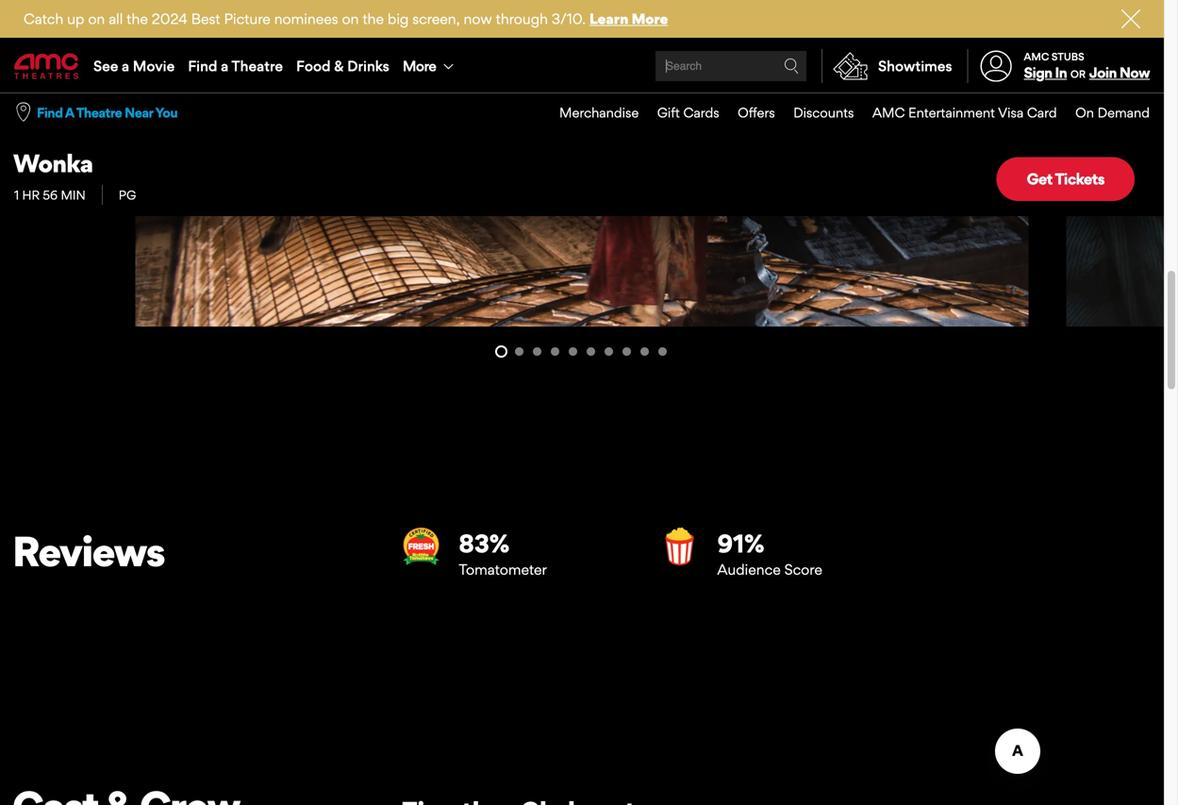 Task type: describe. For each thing, give the bounding box(es) containing it.
gift
[[658, 104, 680, 121]]

or
[[1071, 68, 1087, 80]]

see a movie
[[93, 57, 175, 75]]

stubs
[[1052, 50, 1085, 63]]

on demand link
[[1058, 93, 1151, 132]]

find a theatre link
[[181, 40, 290, 93]]

2 on from the left
[[342, 10, 359, 27]]

83% tomatometer
[[459, 529, 547, 578]]

audience
[[718, 561, 781, 578]]

catch
[[24, 10, 63, 27]]

1
[[14, 187, 19, 202]]

rotten tomatoes certified fresh image
[[402, 528, 440, 566]]

catch up on all the 2024 best picture nominees on the big screen, now through 3/10. learn more
[[24, 10, 669, 27]]

submit search icon image
[[784, 59, 800, 74]]

nominees
[[274, 10, 338, 27]]

sign in button
[[1025, 64, 1068, 81]]

2024
[[152, 10, 188, 27]]

showtimes image
[[823, 49, 879, 83]]

2 the from the left
[[363, 10, 384, 27]]

wonka
[[13, 148, 93, 178]]

showtimes
[[879, 57, 953, 75]]

big
[[388, 10, 409, 27]]

amc for visa
[[873, 104, 906, 121]]

find for find a theatre near you
[[37, 104, 63, 121]]

get
[[1028, 169, 1053, 188]]

tomatometer
[[459, 561, 547, 578]]

movie
[[133, 57, 175, 75]]

now
[[464, 10, 492, 27]]

score
[[785, 561, 823, 578]]

learn
[[590, 10, 629, 27]]

menu containing more
[[0, 40, 1165, 93]]

screen,
[[413, 10, 460, 27]]

on
[[1076, 104, 1095, 121]]

up
[[67, 10, 84, 27]]

find a theatre near you button
[[37, 103, 178, 122]]

rotten tomatoes image
[[661, 528, 699, 566]]

see a movie link
[[87, 40, 181, 93]]

on demand
[[1076, 104, 1151, 121]]

through
[[496, 10, 548, 27]]

near
[[125, 104, 153, 121]]

pg
[[119, 187, 136, 202]]

showtimes link
[[822, 49, 953, 83]]

food
[[296, 57, 331, 75]]

get tickets link
[[997, 157, 1136, 201]]

min
[[61, 187, 86, 202]]

discounts
[[794, 104, 855, 121]]

drinks
[[348, 57, 390, 75]]

food & drinks link
[[290, 40, 396, 93]]

join
[[1090, 64, 1118, 81]]

gift cards
[[658, 104, 720, 121]]

find a theatre near you
[[37, 104, 178, 121]]

more button
[[396, 40, 465, 93]]

a
[[65, 104, 74, 121]]

amc stubs sign in or join now
[[1025, 50, 1151, 81]]



Task type: locate. For each thing, give the bounding box(es) containing it.
2 a from the left
[[221, 57, 229, 75]]

more down screen,
[[403, 57, 436, 75]]

now
[[1120, 64, 1151, 81]]

1 vertical spatial menu
[[541, 93, 1151, 132]]

gift cards link
[[639, 93, 720, 132]]

a down picture
[[221, 57, 229, 75]]

more inside button
[[403, 57, 436, 75]]

see
[[93, 57, 118, 75]]

learn more link
[[590, 10, 669, 27]]

tickets
[[1056, 169, 1105, 188]]

1 a from the left
[[122, 57, 129, 75]]

1 vertical spatial more
[[403, 57, 436, 75]]

more
[[632, 10, 669, 27], [403, 57, 436, 75]]

sign in or join amc stubs element
[[968, 40, 1151, 93]]

0 horizontal spatial theatre
[[76, 104, 122, 121]]

0 vertical spatial theatre
[[232, 57, 283, 75]]

amc inside amc stubs sign in or join now
[[1025, 50, 1050, 63]]

get tickets
[[1028, 169, 1105, 188]]

1 horizontal spatial on
[[342, 10, 359, 27]]

hr
[[22, 187, 40, 202]]

amc up sign
[[1025, 50, 1050, 63]]

0 horizontal spatial find
[[37, 104, 63, 121]]

theatre for a
[[232, 57, 283, 75]]

menu up merchandise link
[[0, 40, 1165, 93]]

theatre down picture
[[232, 57, 283, 75]]

find a theatre
[[188, 57, 283, 75]]

theatre inside find a theatre link
[[232, 57, 283, 75]]

picture
[[224, 10, 271, 27]]

theatre inside find a theatre near you button
[[76, 104, 122, 121]]

a for theatre
[[221, 57, 229, 75]]

83%
[[459, 529, 510, 559]]

find for find a theatre
[[188, 57, 218, 75]]

best
[[191, 10, 221, 27]]

theatre right a
[[76, 104, 122, 121]]

in
[[1056, 64, 1068, 81]]

the right all
[[127, 10, 148, 27]]

1 vertical spatial theatre
[[76, 104, 122, 121]]

1 hr 56 min
[[14, 187, 86, 202]]

1 the from the left
[[127, 10, 148, 27]]

1 horizontal spatial amc
[[1025, 50, 1050, 63]]

theatre for a
[[76, 104, 122, 121]]

join now button
[[1090, 64, 1151, 81]]

find inside find a theatre near you button
[[37, 104, 63, 121]]

amc down showtimes link at the right top of page
[[873, 104, 906, 121]]

merchandise link
[[541, 93, 639, 132]]

1 vertical spatial find
[[37, 104, 63, 121]]

on right nominees
[[342, 10, 359, 27]]

offers link
[[720, 93, 776, 132]]

the
[[127, 10, 148, 27], [363, 10, 384, 27]]

menu containing merchandise
[[541, 93, 1151, 132]]

sign
[[1025, 64, 1053, 81]]

the left the big
[[363, 10, 384, 27]]

amc
[[1025, 50, 1050, 63], [873, 104, 906, 121]]

all
[[109, 10, 123, 27]]

find
[[188, 57, 218, 75], [37, 104, 63, 121]]

cookie consent banner dialog
[[0, 733, 1165, 805]]

0 horizontal spatial more
[[403, 57, 436, 75]]

1 horizontal spatial find
[[188, 57, 218, 75]]

card
[[1028, 104, 1058, 121]]

entertainment
[[909, 104, 996, 121]]

amc logo image
[[14, 53, 80, 79], [14, 53, 80, 79]]

you
[[155, 104, 178, 121]]

cards
[[684, 104, 720, 121]]

menu down showtimes image
[[541, 93, 1151, 132]]

1 horizontal spatial a
[[221, 57, 229, 75]]

find left a
[[37, 104, 63, 121]]

user profile image
[[970, 50, 1023, 82]]

1 on from the left
[[88, 10, 105, 27]]

merchandise
[[560, 104, 639, 121]]

0 horizontal spatial the
[[127, 10, 148, 27]]

on left all
[[88, 10, 105, 27]]

56
[[43, 187, 58, 202]]

1 horizontal spatial the
[[363, 10, 384, 27]]

a for movie
[[122, 57, 129, 75]]

menu
[[0, 40, 1165, 93], [541, 93, 1151, 132]]

discounts link
[[776, 93, 855, 132]]

1 horizontal spatial more
[[632, 10, 669, 27]]

a
[[122, 57, 129, 75], [221, 57, 229, 75]]

1 horizontal spatial theatre
[[232, 57, 283, 75]]

3/10.
[[552, 10, 586, 27]]

more right learn
[[632, 10, 669, 27]]

food & drinks
[[296, 57, 390, 75]]

theatre
[[232, 57, 283, 75], [76, 104, 122, 121]]

91% audience score
[[718, 529, 823, 578]]

91%
[[718, 529, 765, 559]]

0 vertical spatial more
[[632, 10, 669, 27]]

reviews
[[12, 526, 164, 576]]

0 horizontal spatial amc
[[873, 104, 906, 121]]

demand
[[1098, 104, 1151, 121]]

amc for sign
[[1025, 50, 1050, 63]]

0 horizontal spatial on
[[88, 10, 105, 27]]

find down best
[[188, 57, 218, 75]]

on
[[88, 10, 105, 27], [342, 10, 359, 27]]

0 horizontal spatial a
[[122, 57, 129, 75]]

find inside find a theatre link
[[188, 57, 218, 75]]

offers
[[738, 104, 776, 121]]

visa
[[999, 104, 1024, 121]]

&
[[334, 57, 344, 75]]

0 vertical spatial find
[[188, 57, 218, 75]]

amc entertainment visa card link
[[855, 93, 1058, 132]]

a right see
[[122, 57, 129, 75]]

0 vertical spatial amc
[[1025, 50, 1050, 63]]

0 vertical spatial menu
[[0, 40, 1165, 93]]

1 vertical spatial amc
[[873, 104, 906, 121]]

search the AMC website text field
[[664, 59, 784, 73]]

amc entertainment visa card
[[873, 104, 1058, 121]]



Task type: vqa. For each thing, say whether or not it's contained in the screenshot.
AMC Entertainment Visa Card 'AMC'
no



